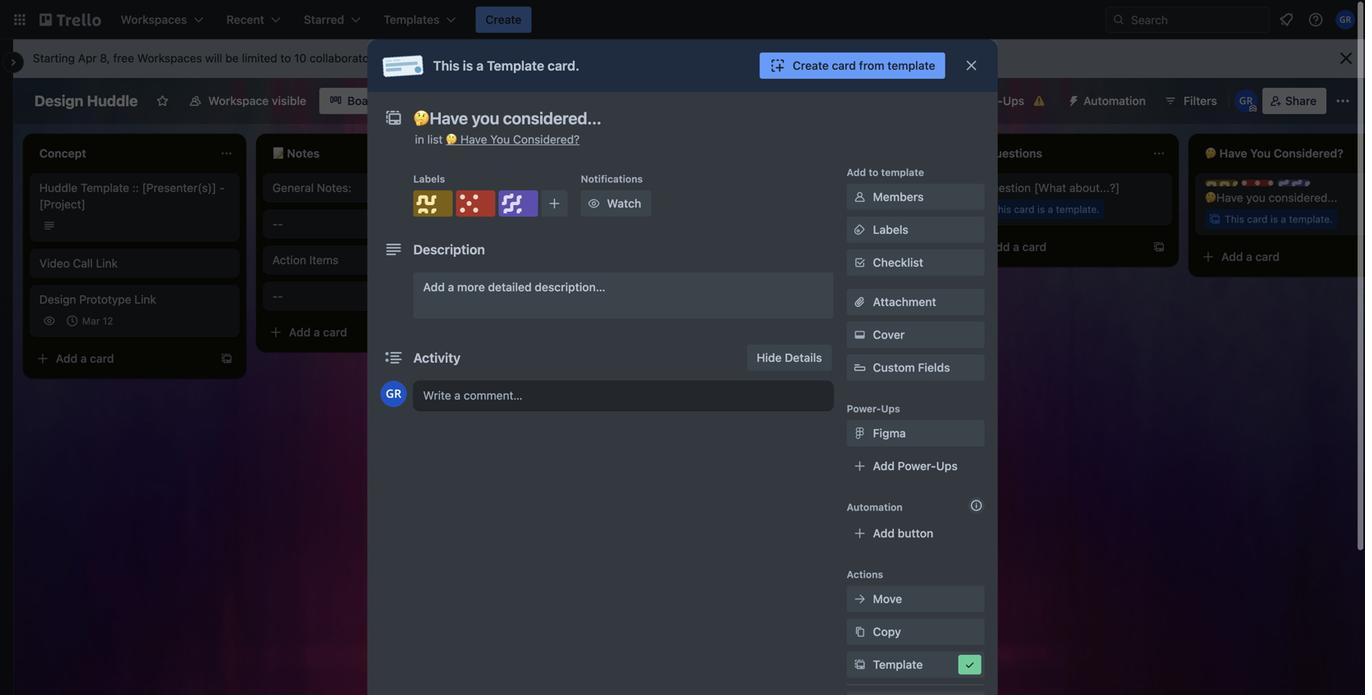Task type: locate. For each thing, give the bounding box(es) containing it.
0 vertical spatial link
[[96, 257, 118, 270]]

0 vertical spatial create
[[486, 13, 522, 26]]

create inside create card from template button
[[793, 59, 829, 72]]

color: yellow, title: none image
[[1206, 180, 1239, 186]]

add down 🤔have
[[1222, 250, 1244, 264]]

color: purple, title: none image
[[1278, 180, 1311, 186], [499, 191, 538, 217]]

sm image for automation
[[1061, 88, 1084, 111]]

0 horizontal spatial power-
[[847, 403, 882, 415]]

this down 🤔have
[[1225, 214, 1245, 225]]

template down create button
[[487, 58, 545, 74]]

considered...
[[1269, 191, 1338, 205]]

card.
[[548, 58, 580, 74]]

1 vertical spatial ups
[[882, 403, 901, 415]]

1 horizontal spatial power-ups
[[965, 94, 1025, 108]]

have
[[461, 133, 487, 146]]

sm image down actions
[[852, 591, 869, 608]]

this card is a template. down [i'm
[[759, 204, 867, 215]]

search image
[[1113, 13, 1126, 26]]

add a card down mar 12 option on the top
[[56, 352, 114, 365]]

sm image left the cover
[[852, 327, 869, 343]]

color: purple, title: none image up 🤔have you considered... link on the right top of page
[[1278, 180, 1311, 186]]

ups inside 'link'
[[937, 460, 958, 473]]

Mar 12 checkbox
[[62, 311, 118, 331]]

0 horizontal spatial template.
[[823, 204, 867, 215]]

sm image right "power-ups" button
[[1061, 88, 1084, 111]]

0 horizontal spatial template
[[81, 181, 129, 195]]

sm image down sure on the right top
[[852, 222, 869, 238]]

not
[[824, 181, 842, 195]]

1 horizontal spatial greg robinson (gregrobinson96) image
[[1336, 10, 1356, 30]]

- inside huddle template :: [presenter(s)] - [project]
[[220, 181, 225, 195]]

0 horizontal spatial link
[[96, 257, 118, 270]]

about...?]
[[1070, 181, 1120, 195]]

0 vertical spatial template
[[888, 59, 936, 72]]

automation
[[1084, 94, 1147, 108], [847, 502, 903, 513]]

video call link
[[39, 257, 118, 270]]

[i'm
[[801, 181, 821, 195]]

sm image inside labels link
[[852, 222, 869, 238]]

this card is a template. down 🤔have you considered... link on the right top of page
[[1225, 214, 1334, 225]]

-- link down action items link
[[273, 288, 463, 305]]

1 vertical spatial -- link
[[273, 288, 463, 305]]

action items
[[273, 253, 339, 267]]

0 notifications image
[[1277, 10, 1297, 30]]

0 vertical spatial -- link
[[273, 216, 463, 232]]

color: red, title: none image
[[1242, 180, 1275, 186]]

action items link
[[273, 252, 463, 269]]

power-
[[965, 94, 1004, 108], [847, 403, 882, 415], [898, 460, 937, 473]]

link
[[96, 257, 118, 270], [134, 293, 156, 306]]

is
[[463, 58, 473, 74], [805, 204, 812, 215], [1038, 204, 1046, 215], [1271, 214, 1279, 225]]

2 vertical spatial template
[[874, 658, 923, 672]]

design prototype link
[[39, 293, 156, 306]]

1 vertical spatial labels
[[874, 223, 909, 237]]

share button
[[1263, 88, 1327, 114]]

list
[[428, 133, 443, 146]]

1 vertical spatial --
[[273, 290, 283, 303]]

color: purple, title: none image right color: red, title: none image
[[499, 191, 538, 217]]

0 vertical spatial power-
[[965, 94, 1004, 108]]

liked...]
[[604, 181, 643, 195]]

design down the starting
[[34, 92, 84, 110]]

create left from
[[793, 59, 829, 72]]

sm image inside watch button
[[586, 195, 602, 212]]

power- inside button
[[965, 94, 1004, 108]]

0 horizontal spatial labels
[[414, 173, 445, 185]]

add a card down you
[[1222, 250, 1280, 264]]

0 horizontal spatial huddle
[[39, 181, 78, 195]]

template left ::
[[81, 181, 129, 195]]

a down description
[[448, 280, 454, 294]]

add a card
[[989, 240, 1047, 254], [1222, 250, 1280, 264], [289, 326, 347, 339], [56, 352, 114, 365]]

add a card button down 🤔have you considered... link on the right top of page
[[1196, 244, 1366, 270]]

automation button
[[1061, 88, 1156, 114]]

1 horizontal spatial huddle
[[87, 92, 138, 110]]

add a card for the "add a card" button below action items link
[[289, 326, 347, 339]]

automation left filters button
[[1084, 94, 1147, 108]]

you
[[1247, 191, 1266, 205]]

to left 10 on the top of the page
[[281, 51, 291, 65]]

is down 🙋question [what about...?]
[[1038, 204, 1046, 215]]

greg robinson (gregrobinson96) image
[[1336, 10, 1356, 30], [381, 381, 407, 407]]

card
[[832, 59, 857, 72], [781, 204, 802, 215], [1015, 204, 1035, 215], [1248, 214, 1268, 225], [1023, 240, 1047, 254], [1256, 250, 1280, 264], [323, 326, 347, 339], [90, 352, 114, 365]]

🤔
[[446, 133, 458, 146]]

greg robinson (gregrobinson96) image
[[1235, 90, 1258, 113]]

sm image inside members link
[[852, 189, 869, 205]]

template inside button
[[888, 59, 936, 72]]

1 vertical spatial huddle
[[39, 181, 78, 195]]

labels up color: yellow, title: none icon
[[414, 173, 445, 185]]

design for design huddle
[[34, 92, 84, 110]]

add a card down items
[[289, 326, 347, 339]]

0 horizontal spatial color: purple, title: none image
[[499, 191, 538, 217]]

add button button
[[847, 521, 985, 547]]

attachment
[[874, 295, 937, 309]]

this is a template card.
[[433, 58, 580, 74]]

2 horizontal spatial ups
[[1004, 94, 1025, 108]]

[presenter(s)]
[[142, 181, 216, 195]]

a down you
[[1247, 250, 1253, 264]]

12
[[103, 315, 113, 327]]

template. down '🙋question [what about...?]' link
[[1057, 204, 1100, 215]]

from
[[860, 59, 885, 72]]

1 vertical spatial link
[[134, 293, 156, 306]]

1 vertical spatial greg robinson (gregrobinson96) image
[[381, 381, 407, 407]]

2 vertical spatial ups
[[937, 460, 958, 473]]

🤔have you considered... link
[[1206, 190, 1366, 206]]

add a card button
[[963, 234, 1143, 260], [1196, 244, 1366, 270], [263, 320, 444, 346], [30, 346, 210, 372]]

1 horizontal spatial template.
[[1057, 204, 1100, 215]]

0 vertical spatial to
[[281, 51, 291, 65]]

add a card button down "12"
[[30, 346, 210, 372]]

0 vertical spatial ups
[[1004, 94, 1025, 108]]

0 horizontal spatial create
[[486, 13, 522, 26]]

2 vertical spatial power-
[[898, 460, 937, 473]]

this right the learn
[[433, 58, 460, 74]]

0 vertical spatial automation
[[1084, 94, 1147, 108]]

labels up 'checklist'
[[874, 223, 909, 237]]

huddle down the 8,
[[87, 92, 138, 110]]

template
[[888, 59, 936, 72], [882, 167, 925, 178]]

create from template… image
[[920, 241, 933, 254], [1153, 241, 1166, 254], [220, 352, 233, 365]]

link down video call link link
[[134, 293, 156, 306]]

huddle inside board name text box
[[87, 92, 138, 110]]

design down the video
[[39, 293, 76, 306]]

design inside board name text box
[[34, 92, 84, 110]]

0 horizontal spatial greg robinson (gregrobinson96) image
[[381, 381, 407, 407]]

customize views image
[[398, 93, 414, 109]]

1 horizontal spatial automation
[[1084, 94, 1147, 108]]

hide details link
[[747, 345, 832, 371]]

prototype
[[79, 293, 131, 306]]

open information menu image
[[1308, 11, 1325, 28]]

1 vertical spatial template
[[882, 167, 925, 178]]

sm image inside copy link
[[852, 624, 869, 641]]

1 horizontal spatial create
[[793, 59, 829, 72]]

1 vertical spatial power-
[[847, 403, 882, 415]]

template inside huddle template :: [presenter(s)] - [project]
[[81, 181, 129, 195]]

to up about...]
[[869, 167, 879, 178]]

1 horizontal spatial ups
[[937, 460, 958, 473]]

sm image inside template 'button'
[[852, 657, 869, 674]]

add up sure on the right top
[[847, 167, 867, 178]]

link right call
[[96, 257, 118, 270]]

create for create
[[486, 13, 522, 26]]

add
[[847, 167, 867, 178], [989, 240, 1011, 254], [1222, 250, 1244, 264], [423, 280, 445, 294], [289, 326, 311, 339], [56, 352, 78, 365], [874, 460, 895, 473], [874, 527, 895, 540]]

color: yellow, title: none image
[[414, 191, 453, 217]]

create
[[486, 13, 522, 26], [793, 59, 829, 72]]

link for design prototype link
[[134, 293, 156, 306]]

1 horizontal spatial power-
[[898, 460, 937, 473]]

filters
[[1184, 94, 1218, 108]]

detailed
[[488, 280, 532, 294]]

learn
[[386, 51, 415, 65]]

2 horizontal spatial template
[[874, 658, 923, 672]]

sm image down copy link
[[852, 657, 869, 674]]

sm image
[[852, 189, 869, 205], [586, 195, 602, 212], [852, 222, 869, 238], [852, 657, 869, 674]]

1 horizontal spatial to
[[869, 167, 879, 178]]

huddle template :: [presenter(s)] - [project] link
[[39, 180, 230, 213]]

10
[[294, 51, 307, 65]]

workspaces
[[137, 51, 202, 65]]

this
[[433, 58, 460, 74], [759, 204, 779, 215], [992, 204, 1012, 215], [1225, 214, 1245, 225]]

1 vertical spatial automation
[[847, 502, 903, 513]]

-- down action
[[273, 290, 283, 303]]

template. down considered...
[[1290, 214, 1334, 225]]

add down 🙋question at the top of page
[[989, 240, 1011, 254]]

power- inside 'link'
[[898, 460, 937, 473]]

1 vertical spatial power-ups
[[847, 403, 901, 415]]

sm image left figma on the bottom of the page
[[852, 425, 869, 442]]

sm image for template
[[852, 657, 869, 674]]

members link
[[847, 184, 985, 210]]

template up about...]
[[882, 167, 925, 178]]

👎negative
[[739, 181, 798, 195]]

general notes:
[[273, 181, 352, 195]]

template button
[[847, 652, 985, 678]]

template. down 👎negative [i'm not sure about...] link
[[823, 204, 867, 215]]

template down copy
[[874, 658, 923, 672]]

custom
[[874, 361, 916, 375]]

a
[[477, 58, 484, 74], [815, 204, 821, 215], [1048, 204, 1054, 215], [1282, 214, 1287, 225], [1014, 240, 1020, 254], [1247, 250, 1253, 264], [448, 280, 454, 294], [314, 326, 320, 339], [81, 352, 87, 365]]

activity
[[414, 350, 461, 366]]

star or unstar board image
[[156, 94, 169, 108]]

2 horizontal spatial create from template… image
[[1153, 241, 1166, 254]]

2 horizontal spatial template.
[[1290, 214, 1334, 225]]

create card from template
[[793, 59, 936, 72]]

None text field
[[405, 103, 947, 133]]

0 vertical spatial labels
[[414, 173, 445, 185]]

automation inside button
[[1084, 94, 1147, 108]]

more right the learn
[[419, 51, 446, 65]]

2 -- link from the top
[[273, 288, 463, 305]]

is down [i'm
[[805, 204, 812, 215]]

huddle up [project]
[[39, 181, 78, 195]]

0 vertical spatial template
[[487, 58, 545, 74]]

create up collaborator
[[486, 13, 522, 26]]

sm image inside template 'button'
[[962, 657, 979, 674]]

2 horizontal spatial power-
[[965, 94, 1004, 108]]

1 horizontal spatial color: purple, title: none image
[[1278, 180, 1311, 186]]

a down [i'm
[[815, 204, 821, 215]]

this card is a template. down 🙋question [what about...?]
[[992, 204, 1100, 215]]

greg robinson (gregrobinson96) image inside primary element
[[1336, 10, 1356, 30]]

1 vertical spatial design
[[39, 293, 76, 306]]

0 horizontal spatial ups
[[882, 403, 901, 415]]

labels
[[414, 173, 445, 185], [874, 223, 909, 237]]

Write a comment text field
[[414, 381, 834, 411]]

design prototype link link
[[39, 292, 230, 308]]

-- up action
[[273, 217, 283, 231]]

create inside create button
[[486, 13, 522, 26]]

0 vertical spatial design
[[34, 92, 84, 110]]

huddle inside huddle template :: [presenter(s)] - [project]
[[39, 181, 78, 195]]

0 horizontal spatial power-ups
[[847, 403, 901, 415]]

sm image
[[1061, 88, 1084, 111], [852, 327, 869, 343], [852, 425, 869, 442], [852, 591, 869, 608], [852, 624, 869, 641], [962, 657, 979, 674]]

cover
[[874, 328, 905, 342]]

add a more detailed description… link
[[414, 273, 834, 319]]

add a card button down action items link
[[263, 320, 444, 346]]

you
[[491, 133, 510, 146]]

a down create button
[[477, 58, 484, 74]]

sm image down copy link
[[962, 657, 979, 674]]

0 vertical spatial --
[[273, 217, 283, 231]]

fields
[[919, 361, 951, 375]]

copy
[[874, 625, 902, 639]]

0 vertical spatial huddle
[[87, 92, 138, 110]]

a inside add a more detailed description… link
[[448, 280, 454, 294]]

0 horizontal spatial more
[[419, 51, 446, 65]]

starting apr 8, free workspaces will be limited to 10 collaborators. learn more about collaborator limits
[[33, 51, 577, 65]]

workspace visible button
[[179, 88, 316, 114]]

0 vertical spatial greg robinson (gregrobinson96) image
[[1336, 10, 1356, 30]]

add a card down 🙋question at the top of page
[[989, 240, 1047, 254]]

sm image for figma
[[852, 425, 869, 442]]

sm image right 'not'
[[852, 189, 869, 205]]

automation up add button
[[847, 502, 903, 513]]

0 horizontal spatial automation
[[847, 502, 903, 513]]

more
[[419, 51, 446, 65], [457, 280, 485, 294]]

template right from
[[888, 59, 936, 72]]

add down figma on the bottom of the page
[[874, 460, 895, 473]]

-- link down general notes: "link"
[[273, 216, 463, 232]]

1 vertical spatial to
[[869, 167, 879, 178]]

0 horizontal spatial create from template… image
[[220, 352, 233, 365]]

👎negative [i'm not sure about...]
[[739, 181, 916, 195]]

sm image inside the move link
[[852, 591, 869, 608]]

add power-ups
[[874, 460, 958, 473]]

sm image inside cover link
[[852, 327, 869, 343]]

1 horizontal spatial create from template… image
[[920, 241, 933, 254]]

more left detailed
[[457, 280, 485, 294]]

-- link
[[273, 216, 463, 232], [273, 288, 463, 305]]

Board name text field
[[26, 88, 146, 114]]

huddle
[[87, 92, 138, 110], [39, 181, 78, 195]]

sm image for move
[[852, 591, 869, 608]]

1 horizontal spatial template
[[487, 58, 545, 74]]

a down items
[[314, 326, 320, 339]]

1 vertical spatial template
[[81, 181, 129, 195]]

1 vertical spatial create
[[793, 59, 829, 72]]

starting
[[33, 51, 75, 65]]

a down 🤔have you considered... link on the right top of page
[[1282, 214, 1287, 225]]

sm image inside automation button
[[1061, 88, 1084, 111]]

sm image down really
[[586, 195, 602, 212]]

limited
[[242, 51, 277, 65]]

1 vertical spatial more
[[457, 280, 485, 294]]

sm image left copy
[[852, 624, 869, 641]]

0 vertical spatial power-ups
[[965, 94, 1025, 108]]

1 horizontal spatial link
[[134, 293, 156, 306]]

sm image for cover
[[852, 327, 869, 343]]

2 horizontal spatial this card is a template.
[[1225, 214, 1334, 225]]



Task type: describe. For each thing, give the bounding box(es) containing it.
watch
[[607, 197, 642, 210]]

add power-ups link
[[847, 453, 985, 480]]

create button
[[476, 7, 532, 33]]

learn more about collaborator limits link
[[386, 51, 577, 65]]

cover link
[[847, 322, 985, 348]]

show menu image
[[1336, 93, 1352, 109]]

this down 👎negative
[[759, 204, 779, 215]]

1 -- link from the top
[[273, 216, 463, 232]]

1 vertical spatial color: purple, title: none image
[[499, 191, 538, 217]]

general
[[273, 181, 314, 195]]

considered?
[[513, 133, 580, 146]]

template inside 'button'
[[874, 658, 923, 672]]

add a card for the "add a card" button underneath [what at the right top of page
[[989, 240, 1047, 254]]

add a card for the "add a card" button below "12"
[[56, 352, 114, 365]]

create from template… image for the "add a card" button underneath [what at the right top of page
[[1153, 241, 1166, 254]]

a down mar 12 option on the top
[[81, 352, 87, 365]]

custom fields
[[874, 361, 951, 375]]

labels link
[[847, 217, 985, 243]]

sm image for members
[[852, 189, 869, 205]]

1 horizontal spatial this card is a template.
[[992, 204, 1100, 215]]

1 horizontal spatial more
[[457, 280, 485, 294]]

workspace visible
[[209, 94, 307, 108]]

workspace
[[209, 94, 269, 108]]

share
[[1286, 94, 1317, 108]]

add a card for the "add a card" button below 🤔have you considered... link on the right top of page
[[1222, 250, 1280, 264]]

collaborators.
[[310, 51, 383, 65]]

in list 🤔 have you considered?
[[415, 133, 580, 146]]

color: red, title: none image
[[456, 191, 496, 217]]

add to template
[[847, 167, 925, 178]]

apr
[[78, 51, 97, 65]]

sm image for watch
[[586, 195, 602, 212]]

copy link
[[847, 619, 985, 646]]

0 horizontal spatial this card is a template.
[[759, 204, 867, 215]]

👎negative [i'm not sure about...] link
[[739, 180, 930, 196]]

description
[[414, 242, 485, 257]]

0 horizontal spatial to
[[281, 51, 291, 65]]

design for design prototype link
[[39, 293, 76, 306]]

in
[[415, 133, 424, 146]]

about...]
[[871, 181, 916, 195]]

👍positive [i really liked...]
[[506, 181, 643, 195]]

🤔have you considered...
[[1206, 191, 1338, 205]]

add down mar 12 option on the top
[[56, 352, 78, 365]]

Search field
[[1126, 7, 1270, 32]]

create for create card from template
[[793, 59, 829, 72]]

be
[[226, 51, 239, 65]]

details
[[785, 351, 823, 365]]

about
[[449, 51, 479, 65]]

add down description
[[423, 280, 445, 294]]

add button
[[874, 527, 934, 540]]

free
[[113, 51, 134, 65]]

add inside 'link'
[[874, 460, 895, 473]]

items
[[310, 253, 339, 267]]

general notes: link
[[273, 180, 463, 196]]

this down 🙋question at the top of page
[[992, 204, 1012, 215]]

power-ups inside button
[[965, 94, 1025, 108]]

board link
[[320, 88, 390, 114]]

::
[[132, 181, 139, 195]]

a down 🙋question at the top of page
[[1014, 240, 1020, 254]]

mar
[[82, 315, 100, 327]]

sure
[[845, 181, 868, 195]]

👍positive [i really liked...] link
[[506, 180, 697, 196]]

add left button
[[874, 527, 895, 540]]

video
[[39, 257, 70, 270]]

primary element
[[0, 0, 1366, 39]]

limits
[[549, 51, 577, 65]]

checklist
[[874, 256, 924, 269]]

add a card button down [what at the right top of page
[[963, 234, 1143, 260]]

0 vertical spatial more
[[419, 51, 446, 65]]

🙋question [what about...?] link
[[972, 180, 1163, 196]]

will
[[205, 51, 222, 65]]

video call link link
[[39, 255, 230, 272]]

👍positive
[[506, 181, 559, 195]]

[i
[[562, 181, 569, 195]]

1 -- from the top
[[273, 217, 283, 231]]

is left collaborator
[[463, 58, 473, 74]]

really
[[572, 181, 601, 195]]

custom fields button
[[847, 360, 985, 376]]

move link
[[847, 586, 985, 613]]

0 vertical spatial color: purple, title: none image
[[1278, 180, 1311, 186]]

a down [what at the right top of page
[[1048, 204, 1054, 215]]

is down 🤔have you considered... in the top of the page
[[1271, 214, 1279, 225]]

checklist button
[[847, 250, 985, 276]]

huddle template :: [presenter(s)] - [project]
[[39, 181, 225, 211]]

actions
[[847, 569, 884, 581]]

collaborator
[[482, 51, 546, 65]]

notifications
[[581, 173, 643, 185]]

sm image for labels
[[852, 222, 869, 238]]

🤔have
[[1206, 191, 1244, 205]]

1 horizontal spatial labels
[[874, 223, 909, 237]]

🙋question [what about...?]
[[972, 181, 1120, 195]]

notes:
[[317, 181, 352, 195]]

ups inside button
[[1004, 94, 1025, 108]]

add down action items
[[289, 326, 311, 339]]

figma
[[874, 427, 906, 440]]

button
[[898, 527, 934, 540]]

mar 12
[[82, 315, 113, 327]]

visible
[[272, 94, 307, 108]]

action
[[273, 253, 306, 267]]

add a more detailed description…
[[423, 280, 606, 294]]

link for video call link
[[96, 257, 118, 270]]

create card from template button
[[760, 53, 946, 79]]

sm image for copy
[[852, 624, 869, 641]]

create from template… image for the "add a card" button below "12"
[[220, 352, 233, 365]]

2 -- from the top
[[273, 290, 283, 303]]

watch button
[[581, 191, 652, 217]]

design huddle
[[34, 92, 138, 110]]

hide details
[[757, 351, 823, 365]]



Task type: vqa. For each thing, say whether or not it's contained in the screenshot.
top Download
no



